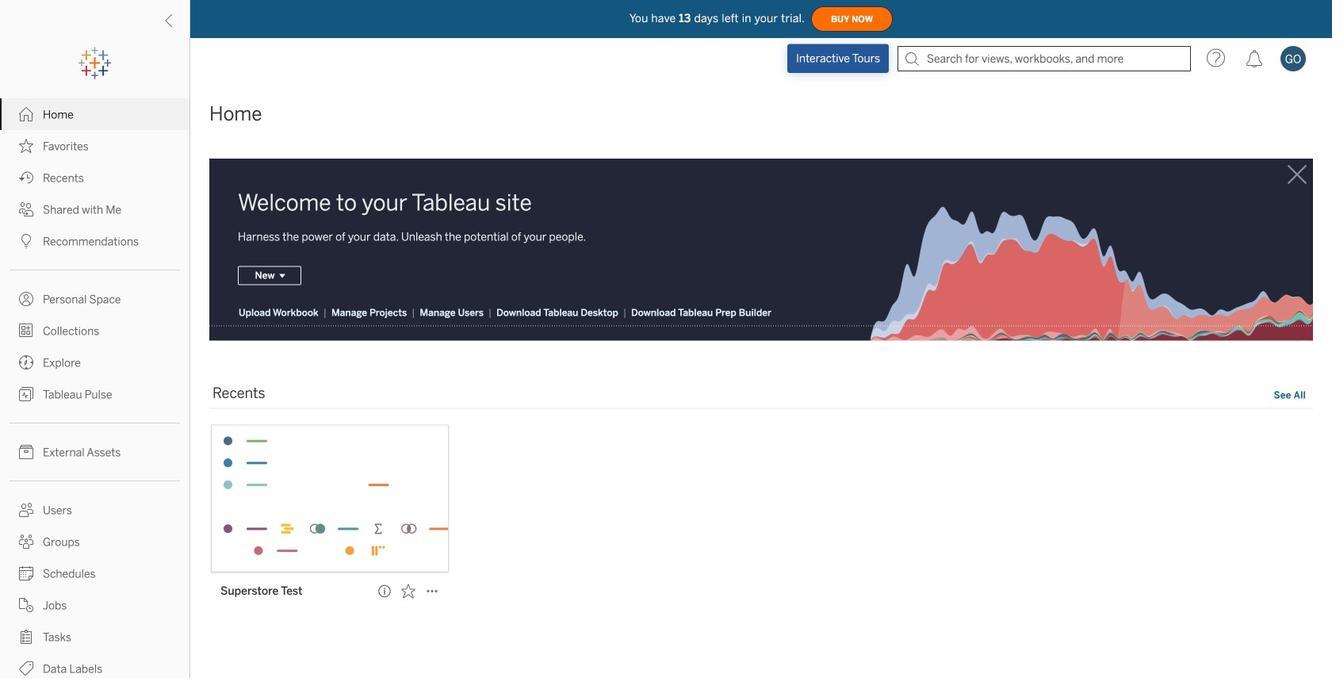 Task type: vqa. For each thing, say whether or not it's contained in the screenshot.
7th by text only_f5he34f icon from the bottom of the Main Navigation. Press The Up And Down Arrow Keys To Access Links. element
no



Task type: describe. For each thing, give the bounding box(es) containing it.
Search for views, workbooks, and more text field
[[898, 46, 1191, 71]]



Task type: locate. For each thing, give the bounding box(es) containing it.
navigation panel element
[[0, 48, 190, 678]]

main navigation. press the up and down arrow keys to access links. element
[[0, 98, 190, 678]]



